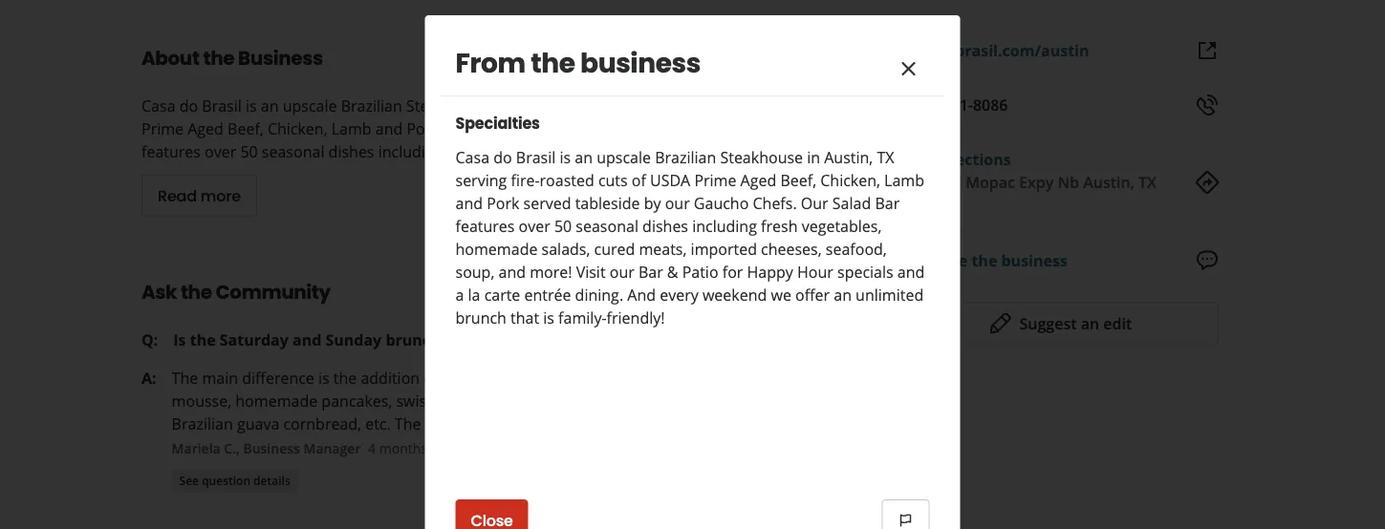 Task type: locate. For each thing, give the bounding box(es) containing it.
1 vertical spatial beef,
[[781, 170, 817, 191]]

usda up &
[[650, 170, 691, 191]]

the right from
[[531, 44, 575, 82]]

1 vertical spatial tableside
[[575, 193, 640, 214]]

2 horizontal spatial of
[[761, 95, 775, 116]]

0 vertical spatial tx
[[563, 95, 580, 116]]

gaucho down from the business
[[614, 118, 669, 139]]

0 horizontal spatial aged
[[188, 118, 224, 139]]

is inside the main difference is the addition of fruits and berries, greek yogurt, granola, passion fruit mousse, homemade pancakes, swiss and ham frittatas, roasted potatoes, lobster bisque, brazilian guava cornbread, etc. the skewered meat course remains… mariela c., business manager 4 months ago
[[318, 368, 330, 388]]

1 horizontal spatial homemade
[[456, 239, 538, 260]]

0 horizontal spatial over
[[205, 141, 236, 162]]

tx down from the business
[[563, 95, 580, 116]]

0 vertical spatial our
[[721, 118, 749, 139]]

in inside casa do brasil is an upscale brazilian steakhouse in austin, tx  serving fire-roasted cuts of usda prime aged beef, chicken, lamb and pork served tableside by our gaucho chefs. our salad bar features over 50 seasonal dishes including fresh vegetables, homemade salads, cured meats, imp …
[[493, 95, 506, 116]]

usda up imp on the right of the page
[[779, 95, 819, 116]]

0 vertical spatial pork
[[407, 118, 440, 139]]

0 vertical spatial meats,
[[755, 141, 803, 162]]

business
[[238, 45, 323, 71], [243, 440, 300, 458]]

features up read on the left top of the page
[[142, 141, 201, 162]]

roasted
[[669, 95, 723, 116], [540, 170, 595, 191], [569, 391, 624, 411]]

ask up q:
[[142, 279, 177, 306]]

seasonal inside casa do brasil is an upscale brazilian steakhouse in austin, tx  serving fire-roasted cuts of usda prime aged beef, chicken, lamb and pork served tableside by our gaucho chefs. our salad bar features over 50 seasonal dishes including fresh vegetables, homemade salads, cured meats, imp …
[[262, 141, 325, 162]]

0 horizontal spatial austin,
[[510, 95, 559, 116]]

family-
[[559, 308, 607, 329]]

2 vertical spatial our
[[610, 262, 635, 283]]

1 horizontal spatial seasonal
[[576, 216, 639, 237]]

1 vertical spatial brunch
[[386, 330, 440, 350]]

0 horizontal spatial upscale
[[283, 95, 337, 116]]

message
[[902, 250, 968, 270]]

is for casa do brasil is an upscale brazilian steakhouse in austin, tx serving fire-roasted cuts of usda prime aged beef, chicken, lamb and pork served tableside by our gaucho chefs. our salad bar features over 50 seasonal dishes including fresh vegetables, homemade salads, cured meats, imported cheeses, seafood, soup, and more!   visit our bar & patio for happy hour specials and a la carte entrée dining. and every weekend we offer an unlimited brunch that is family-friendly!
[[560, 147, 571, 168]]

cured up visit
[[594, 239, 635, 260]]

is down entrée
[[543, 308, 555, 329]]

bar for cheeses,
[[875, 193, 900, 214]]

0 vertical spatial 50
[[240, 141, 258, 162]]

served
[[444, 118, 491, 139], [524, 193, 571, 214]]

of inside casa do brasil is an upscale brazilian steakhouse in austin, tx  serving fire-roasted cuts of usda prime aged beef, chicken, lamb and pork served tableside by our gaucho chefs. our salad bar features over 50 seasonal dishes including fresh vegetables, homemade salads, cured meats, imp …
[[761, 95, 775, 116]]

vegetables, inside casa do brasil is an upscale brazilian steakhouse in austin, tx serving fire-roasted cuts of usda prime aged beef, chicken, lamb and pork served tableside by our gaucho chefs. our salad bar features over 50 seasonal dishes including fresh vegetables, homemade salads, cured meats, imported cheeses, seafood, soup, and more!   visit our bar & patio for happy hour specials and a la carte entrée dining. and every weekend we offer an unlimited brunch that is family-friendly!
[[802, 216, 882, 237]]

seasonal inside casa do brasil is an upscale brazilian steakhouse in austin, tx serving fire-roasted cuts of usda prime aged beef, chicken, lamb and pork served tableside by our gaucho chefs. our salad bar features over 50 seasonal dishes including fresh vegetables, homemade salads, cured meats, imported cheeses, seafood, soup, and more!   visit our bar & patio for happy hour specials and a la carte entrée dining. and every weekend we offer an unlimited brunch that is family-friendly!
[[576, 216, 639, 237]]

fire- inside casa do brasil is an upscale brazilian steakhouse in austin, tx serving fire-roasted cuts of usda prime aged beef, chicken, lamb and pork served tableside by our gaucho chefs. our salad bar features over 50 seasonal dishes including fresh vegetables, homemade salads, cured meats, imported cheeses, seafood, soup, and more!   visit our bar & patio for happy hour specials and a la carte entrée dining. and every weekend we offer an unlimited brunch that is family-friendly!
[[511, 170, 540, 191]]

see
[[179, 473, 199, 489]]

1 vertical spatial pork
[[487, 193, 520, 214]]

salads, inside casa do brasil is an upscale brazilian steakhouse in austin, tx  serving fire-roasted cuts of usda prime aged beef, chicken, lamb and pork served tableside by our gaucho chefs. our salad bar features over 50 seasonal dishes including fresh vegetables, homemade salads, cured meats, imp …
[[658, 141, 707, 162]]

(512) 351-8086
[[902, 95, 1008, 115]]

see question details link
[[172, 470, 298, 493]]

1 vertical spatial do
[[494, 147, 512, 168]]

including inside casa do brasil is an upscale brazilian steakhouse in austin, tx  serving fire-roasted cuts of usda prime aged beef, chicken, lamb and pork served tableside by our gaucho chefs. our salad bar features over 50 seasonal dishes including fresh vegetables, homemade salads, cured meats, imp …
[[378, 141, 443, 162]]

the down family- in the bottom left of the page
[[588, 330, 614, 350]]

2 horizontal spatial austin,
[[1084, 172, 1135, 193]]

mariela
[[172, 440, 221, 458]]

gaucho inside casa do brasil is an upscale brazilian steakhouse in austin, tx serving fire-roasted cuts of usda prime aged beef, chicken, lamb and pork served tableside by our gaucho chefs. our salad bar features over 50 seasonal dishes including fresh vegetables, homemade salads, cured meats, imported cheeses, seafood, soup, and more!   visit our bar & patio for happy hour specials and a la carte entrée dining. and every weekend we offer an unlimited brunch that is family-friendly!
[[694, 193, 749, 214]]

chefs. for imported
[[753, 193, 797, 214]]

do down specialties
[[494, 147, 512, 168]]

0 vertical spatial our
[[585, 118, 610, 139]]

1 vertical spatial bar
[[875, 193, 900, 214]]

aged inside casa do brasil is an upscale brazilian steakhouse in austin, tx serving fire-roasted cuts of usda prime aged beef, chicken, lamb and pork served tableside by our gaucho chefs. our salad bar features over 50 seasonal dishes including fresh vegetables, homemade salads, cured meats, imported cheeses, seafood, soup, and more!   visit our bar & patio for happy hour specials and a la carte entrée dining. and every weekend we offer an unlimited brunch that is family-friendly!
[[741, 170, 777, 191]]

1 horizontal spatial brunch
[[456, 308, 507, 329]]

bar left 78759
[[875, 193, 900, 214]]

0 vertical spatial aged
[[188, 118, 224, 139]]

0 horizontal spatial chefs.
[[673, 118, 717, 139]]

0 horizontal spatial seasonal
[[262, 141, 325, 162]]

1 horizontal spatial gaucho
[[694, 193, 749, 214]]

the up is
[[181, 279, 212, 306]]

0 vertical spatial lamb
[[332, 118, 372, 139]]

nb
[[1058, 172, 1080, 193]]

fruits
[[442, 368, 480, 388]]

ask a question
[[713, 281, 825, 302]]

seafood,
[[826, 239, 887, 260]]

features up soup,
[[456, 216, 515, 237]]

our for imp
[[585, 118, 610, 139]]

cuts inside casa do brasil is an upscale brazilian steakhouse in austin, tx serving fire-roasted cuts of usda prime aged beef, chicken, lamb and pork served tableside by our gaucho chefs. our salad bar features over 50 seasonal dishes including fresh vegetables, homemade salads, cured meats, imported cheeses, seafood, soup, and more!   visit our bar & patio for happy hour specials and a la carte entrée dining. and every weekend we offer an unlimited brunch that is family-friendly!
[[599, 170, 628, 191]]

0 horizontal spatial vegetables,
[[488, 141, 568, 162]]

casa do brasil is an upscale brazilian steakhouse in austin, tx  serving fire-roasted cuts of usda prime aged beef, chicken, lamb and pork served tableside by our gaucho chefs. our salad bar features over 50 seasonal dishes including fresh vegetables, homemade salads, cured meats, imp …
[[142, 95, 847, 162]]

0 horizontal spatial in
[[493, 95, 506, 116]]

1 horizontal spatial the
[[395, 414, 421, 434]]

serving down from the business
[[584, 95, 636, 116]]

fresh down specialties
[[447, 141, 484, 162]]

0 horizontal spatial meats,
[[639, 239, 687, 260]]

salads, inside casa do brasil is an upscale brazilian steakhouse in austin, tx serving fire-roasted cuts of usda prime aged beef, chicken, lamb and pork served tableside by our gaucho chefs. our salad bar features over 50 seasonal dishes including fresh vegetables, homemade salads, cured meats, imported cheeses, seafood, soup, and more!   visit our bar & patio for happy hour specials and a la carte entrée dining. and every weekend we offer an unlimited brunch that is family-friendly!
[[542, 239, 590, 260]]

0 vertical spatial tableside
[[495, 118, 560, 139]]

bar inside casa do brasil is an upscale brazilian steakhouse in austin, tx  serving fire-roasted cuts of usda prime aged beef, chicken, lamb and pork served tableside by our gaucho chefs. our salad bar features over 50 seasonal dishes including fresh vegetables, homemade salads, cured meats, imp …
[[795, 118, 820, 139]]

months
[[379, 440, 427, 458]]

the up mousse,
[[172, 368, 198, 388]]

business
[[581, 44, 701, 82], [1002, 250, 1068, 270]]

salad inside casa do brasil is an upscale brazilian steakhouse in austin, tx  serving fire-roasted cuts of usda prime aged beef, chicken, lamb and pork served tableside by our gaucho chefs. our salad bar features over 50 seasonal dishes including fresh vegetables, homemade salads, cured meats, imp …
[[753, 118, 791, 139]]

tableside up visit
[[575, 193, 640, 214]]

casa down specialties
[[456, 147, 490, 168]]

0 horizontal spatial do
[[179, 95, 198, 116]]

of inside casa do brasil is an upscale brazilian steakhouse in austin, tx serving fire-roasted cuts of usda prime aged beef, chicken, lamb and pork served tableside by our gaucho chefs. our salad bar features over 50 seasonal dishes including fresh vegetables, homemade salads, cured meats, imported cheeses, seafood, soup, and more!   visit our bar & patio for happy hour specials and a la carte entrée dining. and every weekend we offer an unlimited brunch that is family-friendly!
[[632, 170, 646, 191]]

fresh for imported
[[761, 216, 798, 237]]

0 vertical spatial seasonal
[[262, 141, 325, 162]]

prime inside casa do brasil is an upscale brazilian steakhouse in austin, tx  serving fire-roasted cuts of usda prime aged beef, chicken, lamb and pork served tableside by our gaucho chefs. our salad bar features over 50 seasonal dishes including fresh vegetables, homemade salads, cured meats, imp …
[[142, 118, 184, 139]]

by inside casa do brasil is an upscale brazilian steakhouse in austin, tx serving fire-roasted cuts of usda prime aged beef, chicken, lamb and pork served tableside by our gaucho chefs. our salad bar features over 50 seasonal dishes including fresh vegetables, homemade salads, cured meats, imported cheeses, seafood, soup, and more!   visit our bar & patio for happy hour specials and a la carte entrée dining. and every weekend we offer an unlimited brunch that is family-friendly!
[[644, 193, 661, 214]]

over inside casa do brasil is an upscale brazilian steakhouse in austin, tx  serving fire-roasted cuts of usda prime aged beef, chicken, lamb and pork served tableside by our gaucho chefs. our salad bar features over 50 seasonal dishes including fresh vegetables, homemade salads, cured meats, imp …
[[205, 141, 236, 162]]

fresh
[[447, 141, 484, 162], [761, 216, 798, 237]]

fire- down casa do brasil is an upscale brazilian steakhouse in austin, tx  serving fire-roasted cuts of usda prime aged beef, chicken, lamb and pork served tableside by our gaucho chefs. our salad bar features over 50 seasonal dishes including fresh vegetables, homemade salads, cured meats, imp …
[[511, 170, 540, 191]]

steakhouse down from
[[406, 95, 489, 116]]

brasil for casa do brasil is an upscale brazilian steakhouse in austin, tx  serving fire-roasted cuts of usda prime aged beef, chicken, lamb and pork served tableside by our gaucho chefs. our salad bar features over 50 seasonal dishes including fresh vegetables, homemade salads, cured meats, imp …
[[202, 95, 242, 116]]

bar
[[795, 118, 820, 139], [875, 193, 900, 214], [639, 262, 663, 283]]

1 vertical spatial homemade
[[456, 239, 538, 260]]

bar for …
[[795, 118, 820, 139]]

n
[[950, 172, 962, 193]]

1 vertical spatial 50
[[555, 216, 572, 237]]

served inside casa do brasil is an upscale brazilian steakhouse in austin, tx serving fire-roasted cuts of usda prime aged beef, chicken, lamb and pork served tableside by our gaucho chefs. our salad bar features over 50 seasonal dishes including fresh vegetables, homemade salads, cured meats, imported cheeses, seafood, soup, and more!   visit our bar & patio for happy hour specials and a la carte entrée dining. and every weekend we offer an unlimited brunch that is family-friendly!
[[524, 193, 571, 214]]

homemade down difference
[[236, 391, 318, 411]]

78759
[[902, 195, 946, 216]]

ask down imported
[[713, 281, 741, 302]]

2 vertical spatial brazilian
[[172, 414, 233, 434]]

potatoes,
[[628, 391, 694, 411]]

in left …
[[807, 147, 821, 168]]

meats, up &
[[639, 239, 687, 260]]

a left la
[[456, 285, 464, 306]]

0 horizontal spatial of
[[424, 368, 438, 388]]

manager
[[304, 440, 361, 458]]

lamb inside casa do brasil is an upscale brazilian steakhouse in austin, tx serving fire-roasted cuts of usda prime aged beef, chicken, lamb and pork served tableside by our gaucho chefs. our salad bar features over 50 seasonal dishes including fresh vegetables, homemade salads, cured meats, imported cheeses, seafood, soup, and more!   visit our bar & patio for happy hour specials and a la carte entrée dining. and every weekend we offer an unlimited brunch that is family-friendly!
[[885, 170, 925, 191]]

lamb for casa do brasil is an upscale brazilian steakhouse in austin, tx serving fire-roasted cuts of usda prime aged beef, chicken, lamb and pork served tableside by our gaucho chefs. our salad bar features over 50 seasonal dishes including fresh vegetables, homemade salads, cured meats, imported cheeses, seafood, soup, and more!   visit our bar & patio for happy hour specials and a la carte entrée dining. and every weekend we offer an unlimited brunch that is family-friendly!
[[885, 170, 925, 191]]

casa inside casa do brasil is an upscale brazilian steakhouse in austin, tx serving fire-roasted cuts of usda prime aged beef, chicken, lamb and pork served tableside by our gaucho chefs. our salad bar features over 50 seasonal dishes including fresh vegetables, homemade salads, cured meats, imported cheeses, seafood, soup, and more!   visit our bar & patio for happy hour specials and a la carte entrée dining. and every weekend we offer an unlimited brunch that is family-friendly!
[[456, 147, 490, 168]]

lamb inside casa do brasil is an upscale brazilian steakhouse in austin, tx  serving fire-roasted cuts of usda prime aged beef, chicken, lamb and pork served tableside by our gaucho chefs. our salad bar features over 50 seasonal dishes including fresh vegetables, homemade salads, cured meats, imp …
[[332, 118, 372, 139]]

upscale inside casa do brasil is an upscale brazilian steakhouse in austin, tx  serving fire-roasted cuts of usda prime aged beef, chicken, lamb and pork served tableside by our gaucho chefs. our salad bar features over 50 seasonal dishes including fresh vegetables, homemade salads, cured meats, imp …
[[283, 95, 337, 116]]

aged
[[188, 118, 224, 139], [741, 170, 777, 191]]

is for casa do brasil is an upscale brazilian steakhouse in austin, tx  serving fire-roasted cuts of usda prime aged beef, chicken, lamb and pork served tableside by our gaucho chefs. our salad bar features over 50 seasonal dishes including fresh vegetables, homemade salads, cured meats, imp …
[[246, 95, 257, 116]]

1 horizontal spatial serving
[[584, 95, 636, 116]]

50 up more!
[[555, 216, 572, 237]]

1 horizontal spatial of
[[632, 170, 646, 191]]

24 external link v2 image
[[1196, 39, 1219, 62]]

menu?
[[690, 330, 742, 350]]

1 horizontal spatial bar
[[795, 118, 820, 139]]

cuts inside casa do brasil is an upscale brazilian steakhouse in austin, tx  serving fire-roasted cuts of usda prime aged beef, chicken, lamb and pork served tableside by our gaucho chefs. our salad bar features over 50 seasonal dishes including fresh vegetables, homemade salads, cured meats, imp …
[[727, 95, 757, 116]]

usda for imp
[[779, 95, 819, 116]]

fresh up "cheeses,"
[[761, 216, 798, 237]]

0 horizontal spatial 50
[[240, 141, 258, 162]]

pork for casa do brasil is an upscale brazilian steakhouse in austin, tx serving fire-roasted cuts of usda prime aged beef, chicken, lamb and pork served tableside by our gaucho chefs. our salad bar features over 50 seasonal dishes including fresh vegetables, homemade salads, cured meats, imported cheeses, seafood, soup, and more!   visit our bar & patio for happy hour specials and a la carte entrée dining. and every weekend we offer an unlimited brunch that is family-friendly!
[[487, 193, 520, 214]]

austin, inside casa do brasil is an upscale brazilian steakhouse in austin, tx  serving fire-roasted cuts of usda prime aged beef, chicken, lamb and pork served tableside by our gaucho chefs. our salad bar features over 50 seasonal dishes including fresh vegetables, homemade salads, cured meats, imp …
[[510, 95, 559, 116]]

1 horizontal spatial served
[[524, 193, 571, 214]]

serving inside casa do brasil is an upscale brazilian steakhouse in austin, tx serving fire-roasted cuts of usda prime aged beef, chicken, lamb and pork served tableside by our gaucho chefs. our salad bar features over 50 seasonal dishes including fresh vegetables, homemade salads, cured meats, imported cheeses, seafood, soup, and more!   visit our bar & patio for happy hour specials and a la carte entrée dining. and every weekend we offer an unlimited brunch that is family-friendly!
[[456, 170, 507, 191]]

brunch up addition
[[386, 330, 440, 350]]

frittatas,
[[505, 391, 565, 411]]

an down about the business
[[261, 95, 279, 116]]

by
[[564, 118, 581, 139], [644, 193, 661, 214]]

served down from
[[444, 118, 491, 139]]

including for casa do brasil is an upscale brazilian steakhouse in austin, tx serving fire-roasted cuts of usda prime aged beef, chicken, lamb and pork served tableside by our gaucho chefs. our salad bar features over 50 seasonal dishes including fresh vegetables, homemade salads, cured meats, imported cheeses, seafood, soup, and more!   visit our bar & patio for happy hour specials and a la carte entrée dining. and every weekend we offer an unlimited brunch that is family-friendly!
[[693, 216, 757, 237]]

details
[[254, 473, 290, 489]]

tx inside get directions 10515 n mopac expy nb austin, tx 78759
[[1139, 172, 1157, 193]]

0 horizontal spatial bar
[[639, 262, 663, 283]]

usda inside casa do brasil is an upscale brazilian steakhouse in austin, tx serving fire-roasted cuts of usda prime aged beef, chicken, lamb and pork served tableside by our gaucho chefs. our salad bar features over 50 seasonal dishes including fresh vegetables, homemade salads, cured meats, imported cheeses, seafood, soup, and more!   visit our bar & patio for happy hour specials and a la carte entrée dining. and every weekend we offer an unlimited brunch that is family-friendly!
[[650, 170, 691, 191]]

is inside casa do brasil is an upscale brazilian steakhouse in austin, tx  serving fire-roasted cuts of usda prime aged beef, chicken, lamb and pork served tableside by our gaucho chefs. our salad bar features over 50 seasonal dishes including fresh vegetables, homemade salads, cured meats, imp …
[[246, 95, 257, 116]]

fresh inside casa do brasil is an upscale brazilian steakhouse in austin, tx serving fire-roasted cuts of usda prime aged beef, chicken, lamb and pork served tableside by our gaucho chefs. our salad bar features over 50 seasonal dishes including fresh vegetables, homemade salads, cured meats, imported cheeses, seafood, soup, and more!   visit our bar & patio for happy hour specials and a la carte entrée dining. and every weekend we offer an unlimited brunch that is family-friendly!
[[761, 216, 798, 237]]

business inside the main difference is the addition of fruits and berries, greek yogurt, granola, passion fruit mousse, homemade pancakes, swiss and ham frittatas, roasted potatoes, lobster bisque, brazilian guava cornbread, etc. the skewered meat course remains… mariela c., business manager 4 months ago
[[243, 440, 300, 458]]

the down swiss
[[395, 414, 421, 434]]

our inside casa do brasil is an upscale brazilian steakhouse in austin, tx serving fire-roasted cuts of usda prime aged beef, chicken, lamb and pork served tableside by our gaucho chefs. our salad bar features over 50 seasonal dishes including fresh vegetables, homemade salads, cured meats, imported cheeses, seafood, soup, and more!   visit our bar & patio for happy hour specials and a la carte entrée dining. and every weekend we offer an unlimited brunch that is family-friendly!
[[801, 193, 829, 214]]

1 horizontal spatial over
[[519, 216, 551, 237]]

prime up read on the left top of the page
[[142, 118, 184, 139]]

served for casa do brasil is an upscale brazilian steakhouse in austin, tx serving fire-roasted cuts of usda prime aged beef, chicken, lamb and pork served tableside by our gaucho chefs. our salad bar features over 50 seasonal dishes including fresh vegetables, homemade salads, cured meats, imported cheeses, seafood, soup, and more!   visit our bar & patio for happy hour specials and a la carte entrée dining. and every weekend we offer an unlimited brunch that is family-friendly!
[[524, 193, 571, 214]]

ask a question link
[[713, 280, 856, 303]]

serving down casa do brasil is an upscale brazilian steakhouse in austin, tx  serving fire-roasted cuts of usda prime aged beef, chicken, lamb and pork served tableside by our gaucho chefs. our salad bar features over 50 seasonal dishes including fresh vegetables, homemade salads, cured meats, imp …
[[456, 170, 507, 191]]

in down from
[[493, 95, 506, 116]]

50 inside casa do brasil is an upscale brazilian steakhouse in austin, tx serving fire-roasted cuts of usda prime aged beef, chicken, lamb and pork served tableside by our gaucho chefs. our salad bar features over 50 seasonal dishes including fresh vegetables, homemade salads, cured meats, imported cheeses, seafood, soup, and more!   visit our bar & patio for happy hour specials and a la carte entrée dining. and every weekend we offer an unlimited brunch that is family-friendly!
[[555, 216, 572, 237]]

1 vertical spatial including
[[693, 216, 757, 237]]

2 vertical spatial tx
[[1139, 172, 1157, 193]]

meats,
[[755, 141, 803, 162], [639, 239, 687, 260]]

0 vertical spatial austin,
[[510, 95, 559, 116]]

tableside inside casa do brasil is an upscale brazilian steakhouse in austin, tx serving fire-roasted cuts of usda prime aged beef, chicken, lamb and pork served tableside by our gaucho chefs. our salad bar features over 50 seasonal dishes including fresh vegetables, homemade salads, cured meats, imported cheeses, seafood, soup, and more!   visit our bar & patio for happy hour specials and a la carte entrée dining. and every weekend we offer an unlimited brunch that is family-friendly!
[[575, 193, 640, 214]]

1 vertical spatial business
[[243, 440, 300, 458]]

our down from the business
[[585, 118, 610, 139]]

salads, for imp
[[658, 141, 707, 162]]

cuts
[[727, 95, 757, 116], [599, 170, 628, 191]]

50 up more
[[240, 141, 258, 162]]

salads,
[[658, 141, 707, 162], [542, 239, 590, 260]]

chicken, for casa do brasil is an upscale brazilian steakhouse in austin, tx  serving fire-roasted cuts of usda prime aged beef, chicken, lamb and pork served tableside by our gaucho chefs. our salad bar features over 50 seasonal dishes including fresh vegetables, homemade salads, cured meats, imp …
[[268, 118, 328, 139]]

50 for casa do brasil is an upscale brazilian steakhouse in austin, tx  serving fire-roasted cuts of usda prime aged beef, chicken, lamb and pork served tableside by our gaucho chefs. our salad bar features over 50 seasonal dishes including fresh vegetables, homemade salads, cured meats, imp …
[[240, 141, 258, 162]]

chicken, inside casa do brasil is an upscale brazilian steakhouse in austin, tx serving fire-roasted cuts of usda prime aged beef, chicken, lamb and pork served tableside by our gaucho chefs. our salad bar features over 50 seasonal dishes including fresh vegetables, homemade salads, cured meats, imported cheeses, seafood, soup, and more!   visit our bar & patio for happy hour specials and a la carte entrée dining. and every weekend we offer an unlimited brunch that is family-friendly!
[[821, 170, 881, 191]]

aged up "cheeses,"
[[741, 170, 777, 191]]

do inside casa do brasil is an upscale brazilian steakhouse in austin, tx  serving fire-roasted cuts of usda prime aged beef, chicken, lamb and pork served tableside by our gaucho chefs. our salad bar features over 50 seasonal dishes including fresh vegetables, homemade salads, cured meats, imp …
[[179, 95, 198, 116]]

features for casa do brasil is an upscale brazilian steakhouse in austin, tx  serving fire-roasted cuts of usda prime aged beef, chicken, lamb and pork served tableside by our gaucho chefs. our salad bar features over 50 seasonal dishes including fresh vegetables, homemade salads, cured meats, imp …
[[142, 141, 201, 162]]

main
[[202, 368, 238, 388]]

do for casa do brasil is an upscale brazilian steakhouse in austin, tx serving fire-roasted cuts of usda prime aged beef, chicken, lamb and pork served tableside by our gaucho chefs. our salad bar features over 50 seasonal dishes including fresh vegetables, homemade salads, cured meats, imported cheeses, seafood, soup, and more!   visit our bar & patio for happy hour specials and a la carte entrée dining. and every weekend we offer an unlimited brunch that is family-friendly!
[[494, 147, 512, 168]]

fire-
[[640, 95, 669, 116], [511, 170, 540, 191]]

roasted inside the main difference is the addition of fruits and berries, greek yogurt, granola, passion fruit mousse, homemade pancakes, swiss and ham frittatas, roasted potatoes, lobster bisque, brazilian guava cornbread, etc. the skewered meat course remains… mariela c., business manager 4 months ago
[[569, 391, 624, 411]]

1 horizontal spatial pork
[[487, 193, 520, 214]]

directions
[[933, 149, 1011, 170]]

our up 'and'
[[610, 262, 635, 283]]

austin, inside get directions 10515 n mopac expy nb austin, tx 78759
[[1084, 172, 1135, 193]]

is
[[246, 95, 257, 116], [560, 147, 571, 168], [543, 308, 555, 329], [318, 368, 330, 388]]

beef, inside casa do brasil is an upscale brazilian steakhouse in austin, tx serving fire-roasted cuts of usda prime aged beef, chicken, lamb and pork served tableside by our gaucho chefs. our salad bar features over 50 seasonal dishes including fresh vegetables, homemade salads, cured meats, imported cheeses, seafood, soup, and more!   visit our bar & patio for happy hour specials and a la carte entrée dining. and every weekend we offer an unlimited brunch that is family-friendly!
[[781, 170, 817, 191]]

ask inside ask a question link
[[713, 281, 741, 302]]

a:
[[142, 368, 156, 388]]

0 horizontal spatial question
[[202, 473, 251, 489]]

cured for imp
[[711, 141, 751, 162]]

mousse,
[[172, 391, 232, 411]]

the right is
[[190, 330, 216, 350]]

beef, inside casa do brasil is an upscale brazilian steakhouse in austin, tx  serving fire-roasted cuts of usda prime aged beef, chicken, lamb and pork served tableside by our gaucho chefs. our salad bar features over 50 seasonal dishes including fresh vegetables, homemade salads, cured meats, imp …
[[228, 118, 264, 139]]

pork up soup,
[[487, 193, 520, 214]]

1 horizontal spatial usda
[[779, 95, 819, 116]]

over up more!
[[519, 216, 551, 237]]

beef, down about the business
[[228, 118, 264, 139]]

0 vertical spatial cured
[[711, 141, 751, 162]]

usda
[[779, 95, 819, 116], [650, 170, 691, 191]]

homemade inside casa do brasil is an upscale brazilian steakhouse in austin, tx  serving fire-roasted cuts of usda prime aged beef, chicken, lamb and pork served tableside by our gaucho chefs. our salad bar features over 50 seasonal dishes including fresh vegetables, homemade salads, cured meats, imp …
[[572, 141, 654, 162]]

meats, left imp on the right of the page
[[755, 141, 803, 162]]

do down about
[[179, 95, 198, 116]]

brazilian inside casa do brasil is an upscale brazilian steakhouse in austin, tx serving fire-roasted cuts of usda prime aged beef, chicken, lamb and pork served tableside by our gaucho chefs. our salad bar features over 50 seasonal dishes including fresh vegetables, homemade salads, cured meats, imported cheeses, seafood, soup, and more!   visit our bar & patio for happy hour specials and a la carte entrée dining. and every weekend we offer an unlimited brunch that is family-friendly!
[[655, 147, 717, 168]]

the for about
[[203, 45, 235, 71]]

2 vertical spatial roasted
[[569, 391, 624, 411]]

0 horizontal spatial business
[[581, 44, 701, 82]]

50 inside casa do brasil is an upscale brazilian steakhouse in austin, tx  serving fire-roasted cuts of usda prime aged beef, chicken, lamb and pork served tableside by our gaucho chefs. our salad bar features over 50 seasonal dishes including fresh vegetables, homemade salads, cured meats, imp …
[[240, 141, 258, 162]]

1 horizontal spatial by
[[644, 193, 661, 214]]

do
[[179, 95, 198, 116], [494, 147, 512, 168]]

austin, right nb
[[1084, 172, 1135, 193]]

vegetables, down specialties
[[488, 141, 568, 162]]

in inside casa do brasil is an upscale brazilian steakhouse in austin, tx serving fire-roasted cuts of usda prime aged beef, chicken, lamb and pork served tableside by our gaucho chefs. our salad bar features over 50 seasonal dishes including fresh vegetables, homemade salads, cured meats, imported cheeses, seafood, soup, and more!   visit our bar & patio for happy hour specials and a la carte entrée dining. and every weekend we offer an unlimited brunch that is family-friendly!
[[807, 147, 821, 168]]

tableside for imp
[[495, 118, 560, 139]]

in for imp
[[493, 95, 506, 116]]

austin, for imported
[[825, 147, 873, 168]]

prime inside casa do brasil is an upscale brazilian steakhouse in austin, tx serving fire-roasted cuts of usda prime aged beef, chicken, lamb and pork served tableside by our gaucho chefs. our salad bar features over 50 seasonal dishes including fresh vegetables, homemade salads, cured meats, imported cheeses, seafood, soup, and more!   visit our bar & patio for happy hour specials and a la carte entrée dining. and every weekend we offer an unlimited brunch that is family-friendly!
[[695, 170, 737, 191]]

an right offer
[[834, 285, 852, 306]]

meats, inside casa do brasil is an upscale brazilian steakhouse in austin, tx serving fire-roasted cuts of usda prime aged beef, chicken, lamb and pork served tableside by our gaucho chefs. our salad bar features over 50 seasonal dishes including fresh vegetables, homemade salads, cured meats, imported cheeses, seafood, soup, and more!   visit our bar & patio for happy hour specials and a la carte entrée dining. and every weekend we offer an unlimited brunch that is family-friendly!
[[639, 239, 687, 260]]

our
[[721, 118, 749, 139], [801, 193, 829, 214]]

community
[[216, 279, 331, 306]]

is up 'pancakes,'
[[318, 368, 330, 388]]

casa down about
[[142, 95, 176, 116]]

chefs. inside casa do brasil is an upscale brazilian steakhouse in austin, tx  serving fire-roasted cuts of usda prime aged beef, chicken, lamb and pork served tableside by our gaucho chefs. our salad bar features over 50 seasonal dishes including fresh vegetables, homemade salads, cured meats, imp …
[[673, 118, 717, 139]]

0 vertical spatial dishes
[[329, 141, 374, 162]]

casa
[[142, 95, 176, 116], [456, 147, 490, 168]]

features inside casa do brasil is an upscale brazilian steakhouse in austin, tx serving fire-roasted cuts of usda prime aged beef, chicken, lamb and pork served tableside by our gaucho chefs. our salad bar features over 50 seasonal dishes including fresh vegetables, homemade salads, cured meats, imported cheeses, seafood, soup, and more!   visit our bar & patio for happy hour specials and a la carte entrée dining. and every weekend we offer an unlimited brunch that is family-friendly!
[[456, 216, 515, 237]]

homemade inside casa do brasil is an upscale brazilian steakhouse in austin, tx serving fire-roasted cuts of usda prime aged beef, chicken, lamb and pork served tableside by our gaucho chefs. our salad bar features over 50 seasonal dishes including fresh vegetables, homemade salads, cured meats, imported cheeses, seafood, soup, and more!   visit our bar & patio for happy hour specials and a la carte entrée dining. and every weekend we offer an unlimited brunch that is family-friendly!
[[456, 239, 538, 260]]

ask
[[142, 279, 177, 306], [713, 281, 741, 302]]

brunch inside ask the community element
[[386, 330, 440, 350]]

tx left 24 directions v2 icon
[[1139, 172, 1157, 193]]

ago
[[431, 440, 454, 458]]

0 vertical spatial brazilian
[[341, 95, 402, 116]]

steakhouse left imp on the right of the page
[[721, 147, 803, 168]]

austin, left get
[[825, 147, 873, 168]]

our for imp
[[721, 118, 749, 139]]

dishes inside casa do brasil is an upscale brazilian steakhouse in austin, tx  serving fire-roasted cuts of usda prime aged beef, chicken, lamb and pork served tableside by our gaucho chefs. our salad bar features over 50 seasonal dishes including fresh vegetables, homemade salads, cured meats, imp …
[[329, 141, 374, 162]]

brunch inside casa do brasil is an upscale brazilian steakhouse in austin, tx serving fire-roasted cuts of usda prime aged beef, chicken, lamb and pork served tableside by our gaucho chefs. our salad bar features over 50 seasonal dishes including fresh vegetables, homemade salads, cured meats, imported cheeses, seafood, soup, and more!   visit our bar & patio for happy hour specials and a la carte entrée dining. and every weekend we offer an unlimited brunch that is family-friendly!
[[456, 308, 507, 329]]

1 horizontal spatial 50
[[555, 216, 572, 237]]

brunch down la
[[456, 308, 507, 329]]

beef, down imp on the right of the page
[[781, 170, 817, 191]]

our up &
[[665, 193, 690, 214]]

1 vertical spatial features
[[456, 216, 515, 237]]

chefs. inside casa do brasil is an upscale brazilian steakhouse in austin, tx serving fire-roasted cuts of usda prime aged beef, chicken, lamb and pork served tableside by our gaucho chefs. our salad bar features over 50 seasonal dishes including fresh vegetables, homemade salads, cured meats, imported cheeses, seafood, soup, and more!   visit our bar & patio for happy hour specials and a la carte entrée dining. and every weekend we offer an unlimited brunch that is family-friendly!
[[753, 193, 797, 214]]

cheeses,
[[761, 239, 822, 260]]

tx inside casa do brasil is an upscale brazilian steakhouse in austin, tx  serving fire-roasted cuts of usda prime aged beef, chicken, lamb and pork served tableside by our gaucho chefs. our salad bar features over 50 seasonal dishes including fresh vegetables, homemade salads, cured meats, imp …
[[563, 95, 580, 116]]

a right for
[[745, 281, 754, 302]]

brasil
[[202, 95, 242, 116], [516, 147, 556, 168]]

ask the community element
[[111, 247, 886, 493]]

1 horizontal spatial salad
[[833, 193, 871, 214]]

24 phone v2 image
[[1196, 94, 1219, 117]]

0 horizontal spatial steakhouse
[[406, 95, 489, 116]]

steakhouse inside casa do brasil is an upscale brazilian steakhouse in austin, tx serving fire-roasted cuts of usda prime aged beef, chicken, lamb and pork served tableside by our gaucho chefs. our salad bar features over 50 seasonal dishes including fresh vegetables, homemade salads, cured meats, imported cheeses, seafood, soup, and more!   visit our bar & patio for happy hour specials and a la carte entrée dining. and every weekend we offer an unlimited brunch that is family-friendly!
[[721, 147, 803, 168]]

meat
[[498, 414, 535, 434]]

1 horizontal spatial lamb
[[885, 170, 925, 191]]

an
[[261, 95, 279, 116], [575, 147, 593, 168], [834, 285, 852, 306], [1081, 313, 1100, 334]]

gaucho up imported
[[694, 193, 749, 214]]

including inside casa do brasil is an upscale brazilian steakhouse in austin, tx serving fire-roasted cuts of usda prime aged beef, chicken, lamb and pork served tableside by our gaucho chefs. our salad bar features over 50 seasonal dishes including fresh vegetables, homemade salads, cured meats, imported cheeses, seafood, soup, and more!   visit our bar & patio for happy hour specials and a la carte entrée dining. and every weekend we offer an unlimited brunch that is family-friendly!
[[693, 216, 757, 237]]

salad inside casa do brasil is an upscale brazilian steakhouse in austin, tx serving fire-roasted cuts of usda prime aged beef, chicken, lamb and pork served tableside by our gaucho chefs. our salad bar features over 50 seasonal dishes including fresh vegetables, homemade salads, cured meats, imported cheeses, seafood, soup, and more!   visit our bar & patio for happy hour specials and a la carte entrée dining. and every weekend we offer an unlimited brunch that is family-friendly!
[[833, 193, 871, 214]]

our inside casa do brasil is an upscale brazilian steakhouse in austin, tx  serving fire-roasted cuts of usda prime aged beef, chicken, lamb and pork served tableside by our gaucho chefs. our salad bar features over 50 seasonal dishes including fresh vegetables, homemade salads, cured meats, imp …
[[585, 118, 610, 139]]

brasil down about the business
[[202, 95, 242, 116]]

pork left specialties
[[407, 118, 440, 139]]

austin,
[[510, 95, 559, 116], [825, 147, 873, 168], [1084, 172, 1135, 193]]

tx for casa do brasil is an upscale brazilian steakhouse in austin, tx  serving fire-roasted cuts of usda prime aged beef, chicken, lamb and pork served tableside by our gaucho chefs. our salad bar features over 50 seasonal dishes including fresh vegetables, homemade salads, cured meats, imp …
[[563, 95, 580, 116]]

1 horizontal spatial ask
[[713, 281, 741, 302]]

1 vertical spatial cuts
[[599, 170, 628, 191]]

the inside 'element'
[[203, 45, 235, 71]]

dishes inside casa do brasil is an upscale brazilian steakhouse in austin, tx serving fire-roasted cuts of usda prime aged beef, chicken, lamb and pork served tableside by our gaucho chefs. our salad bar features over 50 seasonal dishes including fresh vegetables, homemade salads, cured meats, imported cheeses, seafood, soup, and more!   visit our bar & patio for happy hour specials and a la carte entrée dining. and every weekend we offer an unlimited brunch that is family-friendly!
[[643, 216, 689, 237]]

tx left get
[[877, 147, 895, 168]]

1 horizontal spatial in
[[807, 147, 821, 168]]

1 vertical spatial over
[[519, 216, 551, 237]]

for
[[723, 262, 743, 283]]

bisque,
[[752, 391, 804, 411]]

0 horizontal spatial chicken,
[[268, 118, 328, 139]]

business inside dialog
[[581, 44, 701, 82]]

1 horizontal spatial aged
[[741, 170, 777, 191]]

served inside casa do brasil is an upscale brazilian steakhouse in austin, tx  serving fire-roasted cuts of usda prime aged beef, chicken, lamb and pork served tableside by our gaucho chefs. our salad bar features over 50 seasonal dishes including fresh vegetables, homemade salads, cured meats, imp …
[[444, 118, 491, 139]]

0 vertical spatial serving
[[584, 95, 636, 116]]

0 horizontal spatial brunch
[[386, 330, 440, 350]]

brasil down specialties
[[516, 147, 556, 168]]

1 horizontal spatial cured
[[711, 141, 751, 162]]

usda inside casa do brasil is an upscale brazilian steakhouse in austin, tx  serving fire-roasted cuts of usda prime aged beef, chicken, lamb and pork served tableside by our gaucho chefs. our salad bar features over 50 seasonal dishes including fresh vegetables, homemade salads, cured meats, imp …
[[779, 95, 819, 116]]

brasil inside casa do brasil is an upscale brazilian steakhouse in austin, tx serving fire-roasted cuts of usda prime aged beef, chicken, lamb and pork served tableside by our gaucho chefs. our salad bar features over 50 seasonal dishes including fresh vegetables, homemade salads, cured meats, imported cheeses, seafood, soup, and more!   visit our bar & patio for happy hour specials and a la carte entrée dining. and every weekend we offer an unlimited brunch that is family-friendly!
[[516, 147, 556, 168]]

pork inside casa do brasil is an upscale brazilian steakhouse in austin, tx  serving fire-roasted cuts of usda prime aged beef, chicken, lamb and pork served tableside by our gaucho chefs. our salad bar features over 50 seasonal dishes including fresh vegetables, homemade salads, cured meats, imp …
[[407, 118, 440, 139]]

dishes
[[329, 141, 374, 162], [643, 216, 689, 237]]

roasted inside casa do brasil is an upscale brazilian steakhouse in austin, tx serving fire-roasted cuts of usda prime aged beef, chicken, lamb and pork served tableside by our gaucho chefs. our salad bar features over 50 seasonal dishes including fresh vegetables, homemade salads, cured meats, imported cheeses, seafood, soup, and more!   visit our bar & patio for happy hour specials and a la carte entrée dining. and every weekend we offer an unlimited brunch that is family-friendly!
[[540, 170, 595, 191]]

brazilian
[[341, 95, 402, 116], [655, 147, 717, 168], [172, 414, 233, 434]]

the up 'pancakes,'
[[334, 368, 357, 388]]

0 vertical spatial steakhouse
[[406, 95, 489, 116]]

chefs.
[[673, 118, 717, 139], [753, 193, 797, 214]]

0 vertical spatial vegetables,
[[488, 141, 568, 162]]

salad
[[753, 118, 791, 139], [833, 193, 871, 214]]

1 horizontal spatial dishes
[[643, 216, 689, 237]]

expy
[[1019, 172, 1054, 193]]

0 horizontal spatial pork
[[407, 118, 440, 139]]

meats, for imported
[[639, 239, 687, 260]]

casa inside casa do brasil is an upscale brazilian steakhouse in austin, tx  serving fire-roasted cuts of usda prime aged beef, chicken, lamb and pork served tableside by our gaucho chefs. our salad bar features over 50 seasonal dishes including fresh vegetables, homemade salads, cured meats, imp …
[[142, 95, 176, 116]]

homemade down from the business
[[572, 141, 654, 162]]

upscale inside casa do brasil is an upscale brazilian steakhouse in austin, tx serving fire-roasted cuts of usda prime aged beef, chicken, lamb and pork served tableside by our gaucho chefs. our salad bar features over 50 seasonal dishes including fresh vegetables, homemade salads, cured meats, imported cheeses, seafood, soup, and more!   visit our bar & patio for happy hour specials and a la carte entrée dining. and every weekend we offer an unlimited brunch that is family-friendly!
[[597, 147, 651, 168]]

0 vertical spatial business
[[238, 45, 323, 71]]

prime
[[142, 118, 184, 139], [695, 170, 737, 191]]

0 horizontal spatial salads,
[[542, 239, 590, 260]]

austin, down from the business
[[510, 95, 559, 116]]

over up more
[[205, 141, 236, 162]]

specialties
[[456, 112, 540, 134]]

tableside down from
[[495, 118, 560, 139]]

of for imp
[[761, 95, 775, 116]]

0 horizontal spatial prime
[[142, 118, 184, 139]]

business for from the business
[[581, 44, 701, 82]]

beef,
[[228, 118, 264, 139], [781, 170, 817, 191]]

2 horizontal spatial brazilian
[[655, 147, 717, 168]]

brunch
[[456, 308, 507, 329], [386, 330, 440, 350]]

1 horizontal spatial upscale
[[597, 147, 651, 168]]

1 horizontal spatial meats,
[[755, 141, 803, 162]]

homemade up soup,
[[456, 239, 538, 260]]

0 horizontal spatial the
[[172, 368, 198, 388]]

the right the message
[[972, 250, 998, 270]]

the
[[172, 368, 198, 388], [395, 414, 421, 434]]

0 horizontal spatial serving
[[456, 170, 507, 191]]

0 horizontal spatial brazilian
[[172, 414, 233, 434]]

brasil for casa do brasil is an upscale brazilian steakhouse in austin, tx serving fire-roasted cuts of usda prime aged beef, chicken, lamb and pork served tableside by our gaucho chefs. our salad bar features over 50 seasonal dishes including fresh vegetables, homemade salads, cured meats, imported cheeses, seafood, soup, and more!   visit our bar & patio for happy hour specials and a la carte entrée dining. and every weekend we offer an unlimited brunch that is family-friendly!
[[516, 147, 556, 168]]

1 horizontal spatial including
[[693, 216, 757, 237]]

gaucho for imported
[[694, 193, 749, 214]]

the for from
[[531, 44, 575, 82]]

cured inside casa do brasil is an upscale brazilian steakhouse in austin, tx serving fire-roasted cuts of usda prime aged beef, chicken, lamb and pork served tableside by our gaucho chefs. our salad bar features over 50 seasonal dishes including fresh vegetables, homemade salads, cured meats, imported cheeses, seafood, soup, and more!   visit our bar & patio for happy hour specials and a la carte entrée dining. and every weekend we offer an unlimited brunch that is family-friendly!
[[594, 239, 635, 260]]

friendly!
[[607, 308, 665, 329]]

vegetables, up seafood,
[[802, 216, 882, 237]]

1 vertical spatial chicken,
[[821, 170, 881, 191]]

served up more!
[[524, 193, 571, 214]]

1 horizontal spatial cuts
[[727, 95, 757, 116]]

50
[[240, 141, 258, 162], [555, 216, 572, 237]]

steakhouse inside casa do brasil is an upscale brazilian steakhouse in austin, tx  serving fire-roasted cuts of usda prime aged beef, chicken, lamb and pork served tableside by our gaucho chefs. our salad bar features over 50 seasonal dishes including fresh vegetables, homemade salads, cured meats, imp …
[[406, 95, 489, 116]]

fire- inside casa do brasil is an upscale brazilian steakhouse in austin, tx  serving fire-roasted cuts of usda prime aged beef, chicken, lamb and pork served tableside by our gaucho chefs. our salad bar features over 50 seasonal dishes including fresh vegetables, homemade salads, cured meats, imp …
[[640, 95, 669, 116]]

bar left &
[[639, 262, 663, 283]]

do inside casa do brasil is an upscale brazilian steakhouse in austin, tx serving fire-roasted cuts of usda prime aged beef, chicken, lamb and pork served tableside by our gaucho chefs. our salad bar features over 50 seasonal dishes including fresh vegetables, homemade salads, cured meats, imported cheeses, seafood, soup, and more!   visit our bar & patio for happy hour specials and a la carte entrée dining. and every weekend we offer an unlimited brunch that is family-friendly!
[[494, 147, 512, 168]]

chicken, inside casa do brasil is an upscale brazilian steakhouse in austin, tx  serving fire-roasted cuts of usda prime aged beef, chicken, lamb and pork served tableside by our gaucho chefs. our salad bar features over 50 seasonal dishes including fresh vegetables, homemade salads, cured meats, imp …
[[268, 118, 328, 139]]

more!
[[530, 262, 572, 283]]

our inside casa do brasil is an upscale brazilian steakhouse in austin, tx  serving fire-roasted cuts of usda prime aged beef, chicken, lamb and pork served tableside by our gaucho chefs. our salad bar features over 50 seasonal dishes including fresh vegetables, homemade salads, cured meats, imp …
[[721, 118, 749, 139]]

serving
[[584, 95, 636, 116], [456, 170, 507, 191]]

the inside dialog
[[531, 44, 575, 82]]

1 vertical spatial steakhouse
[[721, 147, 803, 168]]

serving inside casa do brasil is an upscale brazilian steakhouse in austin, tx  serving fire-roasted cuts of usda prime aged beef, chicken, lamb and pork served tableside by our gaucho chefs. our salad bar features over 50 seasonal dishes including fresh vegetables, homemade salads, cured meats, imp …
[[584, 95, 636, 116]]

is down from the business
[[560, 147, 571, 168]]

dishes for casa do brasil is an upscale brazilian steakhouse in austin, tx  serving fire-roasted cuts of usda prime aged beef, chicken, lamb and pork served tableside by our gaucho chefs. our salad bar features over 50 seasonal dishes including fresh vegetables, homemade salads, cured meats, imp …
[[329, 141, 374, 162]]

cured left imp on the right of the page
[[711, 141, 751, 162]]

tx inside casa do brasil is an upscale brazilian steakhouse in austin, tx serving fire-roasted cuts of usda prime aged beef, chicken, lamb and pork served tableside by our gaucho chefs. our salad bar features over 50 seasonal dishes including fresh vegetables, homemade salads, cured meats, imported cheeses, seafood, soup, and more!   visit our bar & patio for happy hour specials and a la carte entrée dining. and every weekend we offer an unlimited brunch that is family-friendly!
[[877, 147, 895, 168]]

of inside the main difference is the addition of fruits and berries, greek yogurt, granola, passion fruit mousse, homemade pancakes, swiss and ham frittatas, roasted potatoes, lobster bisque, brazilian guava cornbread, etc. the skewered meat course remains… mariela c., business manager 4 months ago
[[424, 368, 438, 388]]

the inside the main difference is the addition of fruits and berries, greek yogurt, granola, passion fruit mousse, homemade pancakes, swiss and ham frittatas, roasted potatoes, lobster bisque, brazilian guava cornbread, etc. the skewered meat course remains… mariela c., business manager 4 months ago
[[334, 368, 357, 388]]

mopac
[[966, 172, 1016, 193]]

an left edit at the bottom right
[[1081, 313, 1100, 334]]

fresh inside casa do brasil is an upscale brazilian steakhouse in austin, tx  serving fire-roasted cuts of usda prime aged beef, chicken, lamb and pork served tableside by our gaucho chefs. our salad bar features over 50 seasonal dishes including fresh vegetables, homemade salads, cured meats, imp …
[[447, 141, 484, 162]]

steakhouse for casa do brasil is an upscale brazilian steakhouse in austin, tx serving fire-roasted cuts of usda prime aged beef, chicken, lamb and pork served tableside by our gaucho chefs. our salad bar features over 50 seasonal dishes including fresh vegetables, homemade salads, cured meats, imported cheeses, seafood, soup, and more!   visit our bar & patio for happy hour specials and a la carte entrée dining. and every weekend we offer an unlimited brunch that is family-friendly!
[[721, 147, 803, 168]]

sunday
[[326, 330, 382, 350]]

1 vertical spatial cured
[[594, 239, 635, 260]]

the for ask
[[181, 279, 212, 306]]

aged up read more button
[[188, 118, 224, 139]]

is down about the business
[[246, 95, 257, 116]]

a
[[745, 281, 754, 302], [456, 285, 464, 306]]

1 vertical spatial aged
[[741, 170, 777, 191]]

vegetables, inside casa do brasil is an upscale brazilian steakhouse in austin, tx  serving fire-roasted cuts of usda prime aged beef, chicken, lamb and pork served tableside by our gaucho chefs. our salad bar features over 50 seasonal dishes including fresh vegetables, homemade salads, cured meats, imp …
[[488, 141, 568, 162]]

1 horizontal spatial vegetables,
[[802, 216, 882, 237]]

from the business dialog
[[0, 0, 1386, 530]]

1 vertical spatial tx
[[877, 147, 895, 168]]

of for imported
[[632, 170, 646, 191]]

vegetables, for imported
[[802, 216, 882, 237]]

different
[[476, 330, 544, 350]]

gaucho inside casa do brasil is an upscale brazilian steakhouse in austin, tx  serving fire-roasted cuts of usda prime aged beef, chicken, lamb and pork served tableside by our gaucho chefs. our salad bar features over 50 seasonal dishes including fresh vegetables, homemade salads, cured meats, imp …
[[614, 118, 669, 139]]

homemade
[[572, 141, 654, 162], [456, 239, 538, 260], [236, 391, 318, 411]]

2 horizontal spatial tx
[[1139, 172, 1157, 193]]

by for imp
[[564, 118, 581, 139]]

24 add v2 image
[[833, 280, 856, 303]]

over inside casa do brasil is an upscale brazilian steakhouse in austin, tx serving fire-roasted cuts of usda prime aged beef, chicken, lamb and pork served tableside by our gaucho chefs. our salad bar features over 50 seasonal dishes including fresh vegetables, homemade salads, cured meats, imported cheeses, seafood, soup, and more!   visit our bar & patio for happy hour specials and a la carte entrée dining. and every weekend we offer an unlimited brunch that is family-friendly!
[[519, 216, 551, 237]]

features inside casa do brasil is an upscale brazilian steakhouse in austin, tx  serving fire-roasted cuts of usda prime aged beef, chicken, lamb and pork served tableside by our gaucho chefs. our salad bar features over 50 seasonal dishes including fresh vegetables, homemade salads, cured meats, imp …
[[142, 141, 201, 162]]

including
[[378, 141, 443, 162], [693, 216, 757, 237]]

roasted inside casa do brasil is an upscale brazilian steakhouse in austin, tx  serving fire-roasted cuts of usda prime aged beef, chicken, lamb and pork served tableside by our gaucho chefs. our salad bar features over 50 seasonal dishes including fresh vegetables, homemade salads, cured meats, imp …
[[669, 95, 723, 116]]

1 vertical spatial gaucho
[[694, 193, 749, 214]]

serving for casa do brasil is an upscale brazilian steakhouse in austin, tx  serving fire-roasted cuts of usda prime aged beef, chicken, lamb and pork served tableside by our gaucho chefs. our salad bar features over 50 seasonal dishes including fresh vegetables, homemade salads, cured meats, imp …
[[584, 95, 636, 116]]

chefs. for imp
[[673, 118, 717, 139]]

brasil inside casa do brasil is an upscale brazilian steakhouse in austin, tx  serving fire-roasted cuts of usda prime aged beef, chicken, lamb and pork served tableside by our gaucho chefs. our salad bar features over 50 seasonal dishes including fresh vegetables, homemade salads, cured meats, imp …
[[202, 95, 242, 116]]

the right about
[[203, 45, 235, 71]]

and inside casa do brasil is an upscale brazilian steakhouse in austin, tx  serving fire-roasted cuts of usda prime aged beef, chicken, lamb and pork served tableside by our gaucho chefs. our salad bar features over 50 seasonal dishes including fresh vegetables, homemade salads, cured meats, imp …
[[376, 118, 403, 139]]

suggest
[[1020, 313, 1077, 334]]

cured inside casa do brasil is an upscale brazilian steakhouse in austin, tx  serving fire-roasted cuts of usda prime aged beef, chicken, lamb and pork served tableside by our gaucho chefs. our salad bar features over 50 seasonal dishes including fresh vegetables, homemade salads, cured meats, imp …
[[711, 141, 751, 162]]

0 vertical spatial by
[[564, 118, 581, 139]]

then
[[548, 330, 584, 350]]

meats, inside casa do brasil is an upscale brazilian steakhouse in austin, tx  serving fire-roasted cuts of usda prime aged beef, chicken, lamb and pork served tableside by our gaucho chefs. our salad bar features over 50 seasonal dishes including fresh vegetables, homemade salads, cured meats, imp …
[[755, 141, 803, 162]]

bar up imp on the right of the page
[[795, 118, 820, 139]]

0 vertical spatial upscale
[[283, 95, 337, 116]]

fire- down from the business
[[640, 95, 669, 116]]

prime up imported
[[695, 170, 737, 191]]

1 vertical spatial salads,
[[542, 239, 590, 260]]

the inside button
[[972, 250, 998, 270]]

lamb
[[332, 118, 372, 139], [885, 170, 925, 191]]

cuts for imp
[[727, 95, 757, 116]]

aged inside casa do brasil is an upscale brazilian steakhouse in austin, tx  serving fire-roasted cuts of usda prime aged beef, chicken, lamb and pork served tableside by our gaucho chefs. our salad bar features over 50 seasonal dishes including fresh vegetables, homemade salads, cured meats, imp …
[[188, 118, 224, 139]]

brazilian inside casa do brasil is an upscale brazilian steakhouse in austin, tx  serving fire-roasted cuts of usda prime aged beef, chicken, lamb and pork served tableside by our gaucho chefs. our salad bar features over 50 seasonal dishes including fresh vegetables, homemade salads, cured meats, imp …
[[341, 95, 402, 116]]



Task type: vqa. For each thing, say whether or not it's contained in the screenshot.
the More link
no



Task type: describe. For each thing, give the bounding box(es) containing it.
prime for casa do brasil is an upscale brazilian steakhouse in austin, tx serving fire-roasted cuts of usda prime aged beef, chicken, lamb and pork served tableside by our gaucho chefs. our salad bar features over 50 seasonal dishes including fresh vegetables, homemade salads, cured meats, imported cheeses, seafood, soup, and more!   visit our bar & patio for happy hour specials and a la carte entrée dining. and every weekend we offer an unlimited brunch that is family-friendly!
[[695, 170, 737, 191]]

8086
[[973, 95, 1008, 115]]

from the business
[[456, 44, 701, 82]]

the for message
[[972, 250, 998, 270]]

is for the main difference is the addition of fruits and berries, greek yogurt, granola, passion fruit mousse, homemade pancakes, swiss and ham frittatas, roasted potatoes, lobster bisque, brazilian guava cornbread, etc. the skewered meat course remains… mariela c., business manager 4 months ago
[[318, 368, 330, 388]]

16 flag v2 image
[[898, 514, 914, 529]]

happy
[[747, 262, 794, 283]]

casadobrasil.com/austin link
[[902, 40, 1090, 61]]

suggest an edit button
[[902, 303, 1219, 345]]

get
[[902, 149, 929, 170]]

homemade inside the main difference is the addition of fruits and berries, greek yogurt, granola, passion fruit mousse, homemade pancakes, swiss and ham frittatas, roasted potatoes, lobster bisque, brazilian guava cornbread, etc. the skewered meat course remains… mariela c., business manager 4 months ago
[[236, 391, 318, 411]]

cuts for imported
[[599, 170, 628, 191]]

salads, for imported
[[542, 239, 590, 260]]

roasted for imported
[[540, 170, 595, 191]]

by for imported
[[644, 193, 661, 214]]

in for imported
[[807, 147, 821, 168]]

q:
[[142, 330, 158, 350]]

dishes for casa do brasil is an upscale brazilian steakhouse in austin, tx serving fire-roasted cuts of usda prime aged beef, chicken, lamb and pork served tableside by our gaucho chefs. our salad bar features over 50 seasonal dishes including fresh vegetables, homemade salads, cured meats, imported cheeses, seafood, soup, and more!   visit our bar & patio for happy hour specials and a la carte entrée dining. and every weekend we offer an unlimited brunch that is family-friendly!
[[643, 216, 689, 237]]

yogurt,
[[617, 368, 667, 388]]

that
[[511, 308, 539, 329]]

over for casa do brasil is an upscale brazilian steakhouse in austin, tx  serving fire-roasted cuts of usda prime aged beef, chicken, lamb and pork served tableside by our gaucho chefs. our salad bar features over 50 seasonal dishes including fresh vegetables, homemade salads, cured meats, imp …
[[205, 141, 236, 162]]

casa do brasil is an upscale brazilian steakhouse in austin, tx serving fire-roasted cuts of usda prime aged beef, chicken, lamb and pork served tableside by our gaucho chefs. our salad bar features over 50 seasonal dishes including fresh vegetables, homemade salads, cured meats, imported cheeses, seafood, soup, and more!   visit our bar & patio for happy hour specials and a la carte entrée dining. and every weekend we offer an unlimited brunch that is family-friendly!
[[456, 147, 925, 329]]

saturday
[[220, 330, 289, 350]]

24 pencil v2 image
[[989, 312, 1012, 335]]

lobster
[[698, 391, 748, 411]]

course
[[539, 414, 587, 434]]

get directions 10515 n mopac expy nb austin, tx 78759
[[902, 149, 1157, 216]]

0 vertical spatial the
[[172, 368, 198, 388]]

24 message v2 image
[[1196, 249, 1219, 272]]

message the business
[[902, 250, 1068, 270]]

10515
[[902, 172, 946, 193]]

beef, for casa do brasil is an upscale brazilian steakhouse in austin, tx  serving fire-roasted cuts of usda prime aged beef, chicken, lamb and pork served tableside by our gaucho chefs. our salad bar features over 50 seasonal dishes including fresh vegetables, homemade salads, cured meats, imp …
[[228, 118, 264, 139]]

from
[[456, 44, 526, 82]]

etc.
[[365, 414, 391, 434]]

our for imported
[[665, 193, 690, 214]]

over for casa do brasil is an upscale brazilian steakhouse in austin, tx serving fire-roasted cuts of usda prime aged beef, chicken, lamb and pork served tableside by our gaucho chefs. our salad bar features over 50 seasonal dishes including fresh vegetables, homemade salads, cured meats, imported cheeses, seafood, soup, and more!   visit our bar & patio for happy hour specials and a la carte entrée dining. and every weekend we offer an unlimited brunch that is family-friendly!
[[519, 216, 551, 237]]

roasted for imp
[[669, 95, 723, 116]]

an down from the business
[[575, 147, 593, 168]]

usda for imported
[[650, 170, 691, 191]]

1 horizontal spatial question
[[758, 281, 825, 302]]

gaucho for imp
[[614, 118, 669, 139]]

beef, for casa do brasil is an upscale brazilian steakhouse in austin, tx serving fire-roasted cuts of usda prime aged beef, chicken, lamb and pork served tableside by our gaucho chefs. our salad bar features over 50 seasonal dishes including fresh vegetables, homemade salads, cured meats, imported cheeses, seafood, soup, and more!   visit our bar & patio for happy hour specials and a la carte entrée dining. and every weekend we offer an unlimited brunch that is family-friendly!
[[781, 170, 817, 191]]

more
[[201, 185, 241, 207]]

1 vertical spatial the
[[395, 414, 421, 434]]

4
[[368, 440, 376, 458]]

berries,
[[515, 368, 569, 388]]

brazilian for casa do brasil is an upscale brazilian steakhouse in austin, tx  serving fire-roasted cuts of usda prime aged beef, chicken, lamb and pork served tableside by our gaucho chefs. our salad bar features over 50 seasonal dishes including fresh vegetables, homemade salads, cured meats, imp …
[[341, 95, 402, 116]]

specials
[[838, 262, 894, 283]]

read more button
[[142, 175, 257, 217]]

weekend
[[703, 285, 767, 306]]

an inside button
[[1081, 313, 1100, 334]]

patio
[[683, 262, 719, 283]]

imported
[[691, 239, 757, 260]]

about
[[142, 45, 200, 71]]

about the business element
[[111, 13, 856, 217]]

1 vertical spatial question
[[202, 473, 251, 489]]

2 vertical spatial bar
[[639, 262, 663, 283]]

homemade for casa do brasil is an upscale brazilian steakhouse in austin, tx  serving fire-roasted cuts of usda prime aged beef, chicken, lamb and pork served tableside by our gaucho chefs. our salad bar features over 50 seasonal dishes including fresh vegetables, homemade salads, cured meats, imp …
[[572, 141, 654, 162]]

351-
[[942, 95, 973, 115]]

ham
[[469, 391, 501, 411]]

visit
[[576, 262, 606, 283]]

imp
[[807, 141, 835, 162]]

fresh for imp
[[447, 141, 484, 162]]

offer
[[796, 285, 830, 306]]

pork for casa do brasil is an upscale brazilian steakhouse in austin, tx  serving fire-roasted cuts of usda prime aged beef, chicken, lamb and pork served tableside by our gaucho chefs. our salad bar features over 50 seasonal dishes including fresh vegetables, homemade salads, cured meats, imp …
[[407, 118, 440, 139]]

seasonal for casa do brasil is an upscale brazilian steakhouse in austin, tx serving fire-roasted cuts of usda prime aged beef, chicken, lamb and pork served tableside by our gaucho chefs. our salad bar features over 50 seasonal dishes including fresh vegetables, homemade salads, cured meats, imported cheeses, seafood, soup, and more!   visit our bar & patio for happy hour specials and a la carte entrée dining. and every weekend we offer an unlimited brunch that is family-friendly!
[[576, 216, 639, 237]]

fruit
[[792, 368, 822, 388]]

ask the community
[[142, 279, 331, 306]]

upscale for casa do brasil is an upscale brazilian steakhouse in austin, tx  serving fire-roasted cuts of usda prime aged beef, chicken, lamb and pork served tableside by our gaucho chefs. our salad bar features over 50 seasonal dishes including fresh vegetables, homemade salads, cured meats, imp …
[[283, 95, 337, 116]]

cornbread,
[[284, 414, 362, 434]]

salad for …
[[753, 118, 791, 139]]

chicken, for casa do brasil is an upscale brazilian steakhouse in austin, tx serving fire-roasted cuts of usda prime aged beef, chicken, lamb and pork served tableside by our gaucho chefs. our salad bar features over 50 seasonal dishes including fresh vegetables, homemade salads, cured meats, imported cheeses, seafood, soup, and more!   visit our bar & patio for happy hour specials and a la carte entrée dining. and every weekend we offer an unlimited brunch that is family-friendly!
[[821, 170, 881, 191]]

24 directions v2 image
[[1196, 171, 1219, 194]]

and
[[628, 285, 656, 306]]

steakhouse for casa do brasil is an upscale brazilian steakhouse in austin, tx  serving fire-roasted cuts of usda prime aged beef, chicken, lamb and pork served tableside by our gaucho chefs. our salad bar features over 50 seasonal dishes including fresh vegetables, homemade salads, cured meats, imp …
[[406, 95, 489, 116]]

lamb for casa do brasil is an upscale brazilian steakhouse in austin, tx  serving fire-roasted cuts of usda prime aged beef, chicken, lamb and pork served tableside by our gaucho chefs. our salad bar features over 50 seasonal dishes including fresh vegetables, homemade salads, cured meats, imp …
[[332, 118, 372, 139]]

vegetables, for imp
[[488, 141, 568, 162]]

fire- for casa do brasil is an upscale brazilian steakhouse in austin, tx  serving fire-roasted cuts of usda prime aged beef, chicken, lamb and pork served tableside by our gaucho chefs. our salad bar features over 50 seasonal dishes including fresh vegetables, homemade salads, cured meats, imp …
[[640, 95, 669, 116]]

brazilian for casa do brasil is an upscale brazilian steakhouse in austin, tx serving fire-roasted cuts of usda prime aged beef, chicken, lamb and pork served tableside by our gaucho chefs. our salad bar features over 50 seasonal dishes including fresh vegetables, homemade salads, cured meats, imported cheeses, seafood, soup, and more!   visit our bar & patio for happy hour specials and a la carte entrée dining. and every weekend we offer an unlimited brunch that is family-friendly!
[[655, 147, 717, 168]]

passion
[[733, 368, 788, 388]]

skewered
[[425, 414, 494, 434]]

c.,
[[224, 440, 240, 458]]

ask for ask the community
[[142, 279, 177, 306]]

seasonal for casa do brasil is an upscale brazilian steakhouse in austin, tx  serving fire-roasted cuts of usda prime aged beef, chicken, lamb and pork served tableside by our gaucho chefs. our salad bar features over 50 seasonal dishes including fresh vegetables, homemade salads, cured meats, imp …
[[262, 141, 325, 162]]

an inside casa do brasil is an upscale brazilian steakhouse in austin, tx  serving fire-roasted cuts of usda prime aged beef, chicken, lamb and pork served tableside by our gaucho chefs. our salad bar features over 50 seasonal dishes including fresh vegetables, homemade salads, cured meats, imp …
[[261, 95, 279, 116]]

features for casa do brasil is an upscale brazilian steakhouse in austin, tx serving fire-roasted cuts of usda prime aged beef, chicken, lamb and pork served tableside by our gaucho chefs. our salad bar features over 50 seasonal dishes including fresh vegetables, homemade salads, cured meats, imported cheeses, seafood, soup, and more!   visit our bar & patio for happy hour specials and a la carte entrée dining. and every weekend we offer an unlimited brunch that is family-friendly!
[[456, 216, 515, 237]]

read
[[158, 185, 197, 207]]

50 for casa do brasil is an upscale brazilian steakhouse in austin, tx serving fire-roasted cuts of usda prime aged beef, chicken, lamb and pork served tableside by our gaucho chefs. our salad bar features over 50 seasonal dishes including fresh vegetables, homemade salads, cured meats, imported cheeses, seafood, soup, and more!   visit our bar & patio for happy hour specials and a la carte entrée dining. and every weekend we offer an unlimited brunch that is family-friendly!
[[555, 216, 572, 237]]

tableside for imported
[[575, 193, 640, 214]]

salad for cheeses,
[[833, 193, 871, 214]]

swiss
[[396, 391, 434, 411]]

entrée
[[525, 285, 571, 306]]

about the business
[[142, 45, 323, 71]]

hour
[[798, 262, 834, 283]]

brazilian inside the main difference is the addition of fruits and berries, greek yogurt, granola, passion fruit mousse, homemade pancakes, swiss and ham frittatas, roasted potatoes, lobster bisque, brazilian guava cornbread, etc. the skewered meat course remains… mariela c., business manager 4 months ago
[[172, 414, 233, 434]]

business inside about the business 'element'
[[238, 45, 323, 71]]

aged for casa do brasil is an upscale brazilian steakhouse in austin, tx serving fire-roasted cuts of usda prime aged beef, chicken, lamb and pork served tableside by our gaucho chefs. our salad bar features over 50 seasonal dishes including fresh vegetables, homemade salads, cured meats, imported cheeses, seafood, soup, and more!   visit our bar & patio for happy hour specials and a la carte entrée dining. and every weekend we offer an unlimited brunch that is family-friendly!
[[741, 170, 777, 191]]

cured for imported
[[594, 239, 635, 260]]

homemade for casa do brasil is an upscale brazilian steakhouse in austin, tx serving fire-roasted cuts of usda prime aged beef, chicken, lamb and pork served tableside by our gaucho chefs. our salad bar features over 50 seasonal dishes including fresh vegetables, homemade salads, cured meats, imported cheeses, seafood, soup, and more!   visit our bar & patio for happy hour specials and a la carte entrée dining. and every weekend we offer an unlimited brunch that is family-friendly!
[[456, 239, 538, 260]]

weekday
[[618, 330, 686, 350]]

unlimited
[[856, 285, 924, 306]]

&
[[667, 262, 679, 283]]

read more
[[158, 185, 241, 207]]

casa for casa do brasil is an upscale brazilian steakhouse in austin, tx serving fire-roasted cuts of usda prime aged beef, chicken, lamb and pork served tableside by our gaucho chefs. our salad bar features over 50 seasonal dishes including fresh vegetables, homemade salads, cured meats, imported cheeses, seafood, soup, and more!   visit our bar & patio for happy hour specials and a la carte entrée dining. and every weekend we offer an unlimited brunch that is family-friendly!
[[456, 147, 490, 168]]

granola,
[[671, 368, 729, 388]]

see question details
[[179, 473, 290, 489]]

ask for ask a question
[[713, 281, 741, 302]]

we
[[771, 285, 792, 306]]

remains…
[[591, 414, 661, 434]]

get directions link
[[902, 149, 1011, 170]]

is the saturday and sunday brunch any different then the weekday menu?
[[173, 330, 742, 350]]

a inside casa do brasil is an upscale brazilian steakhouse in austin, tx serving fire-roasted cuts of usda prime aged beef, chicken, lamb and pork served tableside by our gaucho chefs. our salad bar features over 50 seasonal dishes including fresh vegetables, homemade salads, cured meats, imported cheeses, seafood, soup, and more!   visit our bar & patio for happy hour specials and a la carte entrée dining. and every weekend we offer an unlimited brunch that is family-friendly!
[[456, 285, 464, 306]]

tx for casa do brasil is an upscale brazilian steakhouse in austin, tx serving fire-roasted cuts of usda prime aged beef, chicken, lamb and pork served tableside by our gaucho chefs. our salad bar features over 50 seasonal dishes including fresh vegetables, homemade salads, cured meats, imported cheeses, seafood, soup, and more!   visit our bar & patio for happy hour specials and a la carte entrée dining. and every weekend we offer an unlimited brunch that is family-friendly!
[[877, 147, 895, 168]]

served for casa do brasil is an upscale brazilian steakhouse in austin, tx  serving fire-roasted cuts of usda prime aged beef, chicken, lamb and pork served tableside by our gaucho chefs. our salad bar features over 50 seasonal dishes including fresh vegetables, homemade salads, cured meats, imp …
[[444, 118, 491, 139]]

meats, for imp
[[755, 141, 803, 162]]

la
[[468, 285, 481, 306]]

dining.
[[575, 285, 624, 306]]

business for message the business
[[1002, 250, 1068, 270]]

austin, for imp
[[510, 95, 559, 116]]

any
[[444, 330, 472, 350]]

is
[[173, 330, 186, 350]]

…
[[835, 141, 847, 162]]

carte
[[485, 285, 521, 306]]

our for imported
[[801, 193, 829, 214]]

aged for casa do brasil is an upscale brazilian steakhouse in austin, tx  serving fire-roasted cuts of usda prime aged beef, chicken, lamb and pork served tableside by our gaucho chefs. our salad bar features over 50 seasonal dishes including fresh vegetables, homemade salads, cured meats, imp …
[[188, 118, 224, 139]]

upscale for casa do brasil is an upscale brazilian steakhouse in austin, tx serving fire-roasted cuts of usda prime aged beef, chicken, lamb and pork served tableside by our gaucho chefs. our salad bar features over 50 seasonal dishes including fresh vegetables, homemade salads, cured meats, imported cheeses, seafood, soup, and more!   visit our bar & patio for happy hour specials and a la carte entrée dining. and every weekend we offer an unlimited brunch that is family-friendly!
[[597, 147, 651, 168]]

prime for casa do brasil is an upscale brazilian steakhouse in austin, tx  serving fire-roasted cuts of usda prime aged beef, chicken, lamb and pork served tableside by our gaucho chefs. our salad bar features over 50 seasonal dishes including fresh vegetables, homemade salads, cured meats, imp …
[[142, 118, 184, 139]]

1 horizontal spatial a
[[745, 281, 754, 302]]

close image
[[898, 57, 920, 80]]

including for casa do brasil is an upscale brazilian steakhouse in austin, tx  serving fire-roasted cuts of usda prime aged beef, chicken, lamb and pork served tableside by our gaucho chefs. our salad bar features over 50 seasonal dishes including fresh vegetables, homemade salads, cured meats, imp …
[[378, 141, 443, 162]]

guava
[[237, 414, 280, 434]]

greek
[[573, 368, 613, 388]]

serving for casa do brasil is an upscale brazilian steakhouse in austin, tx serving fire-roasted cuts of usda prime aged beef, chicken, lamb and pork served tableside by our gaucho chefs. our salad bar features over 50 seasonal dishes including fresh vegetables, homemade salads, cured meats, imported cheeses, seafood, soup, and more!   visit our bar & patio for happy hour specials and a la carte entrée dining. and every weekend we offer an unlimited brunch that is family-friendly!
[[456, 170, 507, 191]]

pancakes,
[[322, 391, 392, 411]]

fire- for casa do brasil is an upscale brazilian steakhouse in austin, tx serving fire-roasted cuts of usda prime aged beef, chicken, lamb and pork served tableside by our gaucho chefs. our salad bar features over 50 seasonal dishes including fresh vegetables, homemade salads, cured meats, imported cheeses, seafood, soup, and more!   visit our bar & patio for happy hour specials and a la carte entrée dining. and every weekend we offer an unlimited brunch that is family-friendly!
[[511, 170, 540, 191]]

soup,
[[456, 262, 495, 283]]

do for casa do brasil is an upscale brazilian steakhouse in austin, tx  serving fire-roasted cuts of usda prime aged beef, chicken, lamb and pork served tableside by our gaucho chefs. our salad bar features over 50 seasonal dishes including fresh vegetables, homemade salads, cured meats, imp …
[[179, 95, 198, 116]]

every
[[660, 285, 699, 306]]

(512)
[[902, 95, 938, 115]]

the for is
[[190, 330, 216, 350]]

message the business button
[[902, 249, 1068, 272]]

edit
[[1104, 313, 1132, 334]]

casa for casa do brasil is an upscale brazilian steakhouse in austin, tx  serving fire-roasted cuts of usda prime aged beef, chicken, lamb and pork served tableside by our gaucho chefs. our salad bar features over 50 seasonal dishes including fresh vegetables, homemade salads, cured meats, imp …
[[142, 95, 176, 116]]



